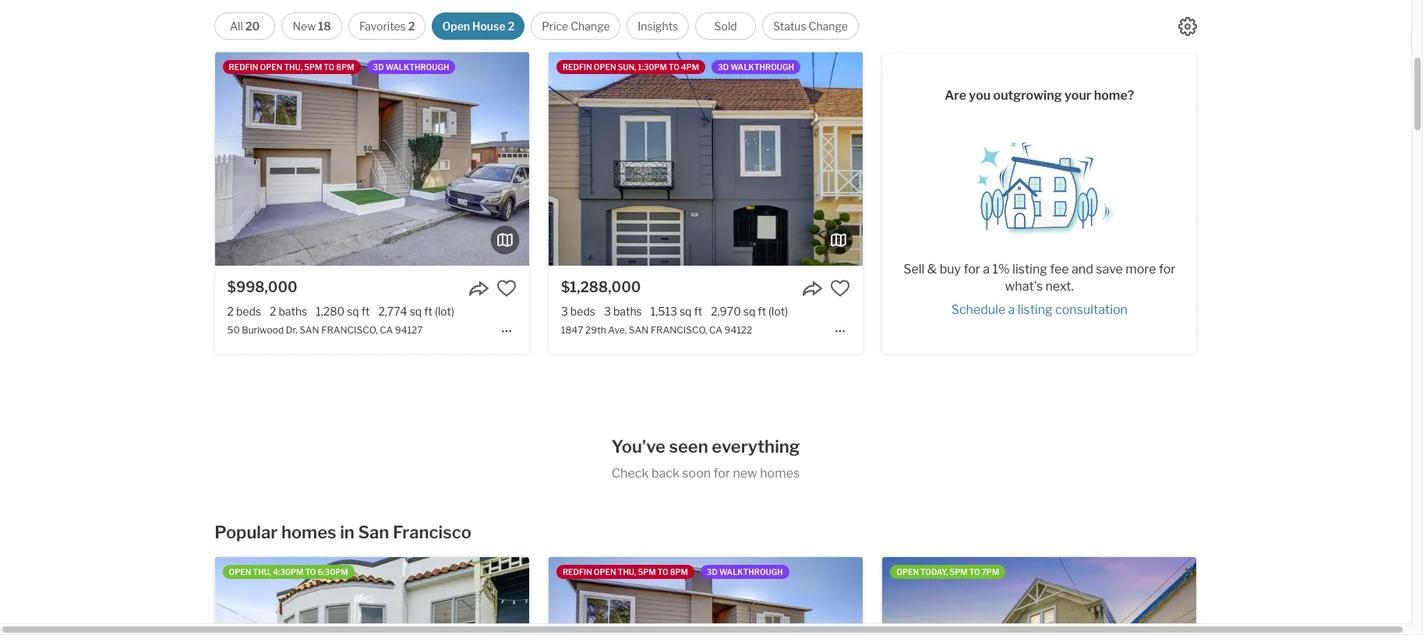 Task type: vqa. For each thing, say whether or not it's contained in the screenshot.
leftmost the Change
yes



Task type: describe. For each thing, give the bounding box(es) containing it.
next.
[[1046, 279, 1074, 294]]

New radio
[[282, 12, 342, 40]]

29th
[[586, 325, 606, 336]]

walkthrough for $1,288,000
[[731, 62, 794, 72]]

1847 29th ave, san francisco, ca 94122
[[561, 325, 752, 336]]

2 inside open house option
[[508, 19, 515, 33]]

burlwood
[[242, 325, 284, 336]]

change for status change
[[809, 19, 848, 33]]

1 vertical spatial listing
[[1018, 303, 1053, 317]]

2 beds
[[227, 305, 261, 318]]

1 photo of 577 vienna st, san francisco, ca 94112 image from the left
[[0, 558, 215, 635]]

redfin for $998,000
[[229, 62, 258, 72]]

3d walkthrough for $1,288,000
[[718, 62, 794, 72]]

option group containing all
[[214, 12, 859, 40]]

all
[[230, 19, 243, 33]]

today,
[[921, 568, 948, 577]]

2 inside favorites 'option'
[[408, 19, 415, 33]]

2 horizontal spatial for
[[1159, 262, 1176, 277]]

san for $1,288,000
[[629, 325, 649, 336]]

3 beds
[[561, 305, 596, 318]]

consultation
[[1056, 303, 1128, 317]]

1 vertical spatial redfin open thu, 5pm to 8pm
[[563, 568, 688, 577]]

18
[[318, 19, 331, 33]]

(lot) for $1,288,000
[[769, 305, 788, 318]]

ca for $1,288,000
[[709, 325, 723, 336]]

favorite button checkbox
[[496, 278, 517, 299]]

you've
[[612, 437, 666, 457]]

everything
[[712, 437, 800, 457]]

sell
[[904, 262, 925, 277]]

3 photo of 1259 41st ave, san francisco, ca 94122 image from the left
[[1197, 558, 1424, 635]]

buy
[[940, 262, 961, 277]]

open house 2
[[442, 19, 515, 33]]

94127
[[395, 325, 423, 336]]

1,280 sq ft
[[316, 305, 370, 318]]

1,513 sq ft
[[651, 305, 703, 318]]

favorites 2
[[359, 19, 415, 33]]

you
[[969, 88, 991, 103]]

are you outgrowing your home?
[[945, 88, 1135, 103]]

0 horizontal spatial redfin open thu, 5pm to 8pm
[[229, 62, 354, 72]]

popular homes in san francisco
[[215, 523, 472, 543]]

check
[[612, 466, 649, 481]]

san for $998,000
[[300, 325, 319, 336]]

check back soon for new homes
[[612, 466, 800, 481]]

sun,
[[618, 62, 637, 72]]

favorite button checkbox
[[830, 278, 851, 299]]

sq for 1,513
[[680, 305, 692, 318]]

beds for $1,288,000
[[571, 305, 596, 318]]

3d for $998,000
[[373, 62, 384, 72]]

francisco
[[393, 523, 472, 543]]

ft for 1,280 sq ft
[[362, 305, 370, 318]]

4pm
[[681, 62, 699, 72]]

1 horizontal spatial thu,
[[284, 62, 303, 72]]

1:30pm
[[638, 62, 667, 72]]

4:30pm
[[273, 568, 304, 577]]

2,774 sq ft (lot)
[[378, 305, 455, 318]]

2 baths
[[270, 305, 307, 318]]

walkthrough for $998,000
[[386, 62, 449, 72]]

50 burlwood dr, san francisco, ca 94127
[[227, 325, 423, 336]]

insights
[[638, 19, 679, 33]]

94122
[[725, 325, 752, 336]]

1,513
[[651, 305, 677, 318]]

beds for $998,000
[[236, 305, 261, 318]]

All radio
[[214, 12, 275, 40]]

an image of a house image
[[962, 130, 1118, 236]]

Status Change radio
[[763, 12, 859, 40]]

$998,000
[[227, 279, 298, 296]]

open today, 5pm to 7pm
[[897, 568, 1000, 577]]

dr,
[[286, 325, 298, 336]]

&
[[928, 262, 937, 277]]

sell & buy for a 1% listing fee and save more for what's next.
[[904, 262, 1176, 294]]

Sold radio
[[696, 12, 756, 40]]

ft for 2,774 sq ft (lot)
[[424, 305, 433, 318]]

for for 1%
[[964, 262, 981, 277]]

2,970 sq ft (lot)
[[711, 305, 788, 318]]

6:30pm
[[318, 568, 348, 577]]

3 for 3 baths
[[604, 305, 611, 318]]

schedule
[[952, 303, 1006, 317]]

1,280
[[316, 305, 345, 318]]

more
[[1126, 262, 1157, 277]]

ft for 1,513 sq ft
[[694, 305, 703, 318]]

favorites
[[359, 19, 406, 33]]

0 horizontal spatial homes
[[281, 523, 337, 543]]

2 photo of 577 vienna st, san francisco, ca 94112 image from the left
[[215, 558, 529, 635]]

schedule a listing consultation
[[952, 303, 1128, 317]]

7pm
[[982, 568, 1000, 577]]

ft for 2,970 sq ft (lot)
[[758, 305, 766, 318]]

home?
[[1094, 88, 1135, 103]]

san
[[358, 523, 389, 543]]

20
[[245, 19, 260, 33]]



Task type: locate. For each thing, give the bounding box(es) containing it.
2 francisco, from the left
[[651, 325, 707, 336]]

1 horizontal spatial francisco,
[[651, 325, 707, 336]]

2 baths from the left
[[614, 305, 642, 318]]

francisco,
[[321, 325, 378, 336], [651, 325, 707, 336]]

ft left 2,970
[[694, 305, 703, 318]]

save
[[1096, 262, 1123, 277]]

1 horizontal spatial (lot)
[[769, 305, 788, 318]]

redfin for $1,288,000
[[563, 62, 592, 72]]

0 vertical spatial homes
[[760, 466, 800, 481]]

price
[[542, 19, 569, 33]]

redfin open thu, 5pm to 8pm
[[229, 62, 354, 72], [563, 568, 688, 577]]

new 18
[[293, 19, 331, 33]]

2 horizontal spatial thu,
[[618, 568, 637, 577]]

2 3 from the left
[[604, 305, 611, 318]]

2 photo of 1259 41st ave, san francisco, ca 94122 image from the left
[[883, 558, 1197, 635]]

3 ft from the left
[[694, 305, 703, 318]]

1 vertical spatial a
[[1009, 303, 1015, 317]]

for left new
[[714, 466, 731, 481]]

soon
[[683, 466, 711, 481]]

walkthrough
[[386, 62, 449, 72], [731, 62, 794, 72], [720, 568, 783, 577]]

and
[[1072, 262, 1094, 277]]

what's
[[1005, 279, 1043, 294]]

change inside option
[[571, 19, 610, 33]]

listing
[[1013, 262, 1048, 277], [1018, 303, 1053, 317]]

1 horizontal spatial 8pm
[[670, 568, 688, 577]]

favorite button image for $1,288,000
[[830, 278, 851, 299]]

1 photo of 1259 41st ave, san francisco, ca 94122 image from the left
[[569, 558, 883, 635]]

in
[[340, 523, 355, 543]]

1 horizontal spatial 3d
[[707, 568, 718, 577]]

ca down "2,774"
[[380, 325, 393, 336]]

sq right 1,513 at the left of the page
[[680, 305, 692, 318]]

your
[[1065, 88, 1092, 103]]

all 20
[[230, 19, 260, 33]]

change for price change
[[571, 19, 610, 33]]

for for homes
[[714, 466, 731, 481]]

a left 1%
[[983, 262, 990, 277]]

are
[[945, 88, 967, 103]]

open
[[260, 62, 282, 72], [594, 62, 616, 72], [229, 568, 251, 577], [594, 568, 616, 577], [897, 568, 919, 577]]

sq for 2,970
[[744, 305, 756, 318]]

0 horizontal spatial favorite button image
[[496, 278, 517, 299]]

1 horizontal spatial redfin open thu, 5pm to 8pm
[[563, 568, 688, 577]]

$1,288,000
[[561, 279, 641, 296]]

3 up ave,
[[604, 305, 611, 318]]

0 vertical spatial a
[[983, 262, 990, 277]]

0 horizontal spatial for
[[714, 466, 731, 481]]

francisco, for $1,288,000
[[651, 325, 707, 336]]

sq for 1,280
[[347, 305, 359, 318]]

2 right favorites
[[408, 19, 415, 33]]

change right "status"
[[809, 19, 848, 33]]

listing up what's
[[1013, 262, 1048, 277]]

0 horizontal spatial 8pm
[[336, 62, 354, 72]]

0 horizontal spatial baths
[[279, 305, 307, 318]]

4 ft from the left
[[758, 305, 766, 318]]

baths for $1,288,000
[[614, 305, 642, 318]]

1 san from the left
[[300, 325, 319, 336]]

for right buy
[[964, 262, 981, 277]]

san
[[300, 325, 319, 336], [629, 325, 649, 336]]

1 baths from the left
[[279, 305, 307, 318]]

you've seen everything
[[612, 437, 800, 457]]

sq up 94127
[[410, 305, 422, 318]]

2 san from the left
[[629, 325, 649, 336]]

photo of 577 vienna st, san francisco, ca 94112 image
[[0, 558, 215, 635], [215, 558, 529, 635], [529, 558, 843, 635]]

Open House radio
[[432, 12, 525, 40]]

ca for $998,000
[[380, 325, 393, 336]]

baths up dr, at the left
[[279, 305, 307, 318]]

0 horizontal spatial francisco,
[[321, 325, 378, 336]]

to
[[324, 62, 335, 72], [669, 62, 680, 72], [305, 568, 316, 577], [658, 568, 669, 577], [970, 568, 981, 577]]

3d walkthrough
[[373, 62, 449, 72], [718, 62, 794, 72], [707, 568, 783, 577]]

0 horizontal spatial 5pm
[[304, 62, 322, 72]]

status change
[[774, 19, 848, 33]]

0 horizontal spatial beds
[[236, 305, 261, 318]]

popular
[[215, 523, 278, 543]]

seen
[[669, 437, 708, 457]]

1 horizontal spatial for
[[964, 262, 981, 277]]

2 up burlwood
[[270, 305, 276, 318]]

1 3 from the left
[[561, 305, 568, 318]]

2 ca from the left
[[709, 325, 723, 336]]

(lot) for $998,000
[[435, 305, 455, 318]]

new
[[733, 466, 758, 481]]

(lot) right "2,774"
[[435, 305, 455, 318]]

3 photo of 577 vienna st, san francisco, ca 94112 image from the left
[[529, 558, 843, 635]]

Price Change radio
[[531, 12, 621, 40]]

for
[[964, 262, 981, 277], [1159, 262, 1176, 277], [714, 466, 731, 481]]

1 horizontal spatial a
[[1009, 303, 1015, 317]]

ca down 2,970
[[709, 325, 723, 336]]

fee
[[1050, 262, 1069, 277]]

1 (lot) from the left
[[435, 305, 455, 318]]

1 horizontal spatial favorite button image
[[830, 278, 851, 299]]

francisco, down 1,513 sq ft
[[651, 325, 707, 336]]

(lot)
[[435, 305, 455, 318], [769, 305, 788, 318]]

status
[[774, 19, 807, 33]]

homes left in at bottom
[[281, 523, 337, 543]]

2,970
[[711, 305, 741, 318]]

3 sq from the left
[[680, 305, 692, 318]]

homes
[[760, 466, 800, 481], [281, 523, 337, 543]]

2 photo of 1847 29th ave, san francisco, ca 94122 image from the left
[[549, 52, 863, 266]]

open
[[442, 19, 470, 33]]

francisco, down the 1,280 sq ft
[[321, 325, 378, 336]]

Favorites radio
[[349, 12, 426, 40]]

ft
[[362, 305, 370, 318], [424, 305, 433, 318], [694, 305, 703, 318], [758, 305, 766, 318]]

1 horizontal spatial san
[[629, 325, 649, 336]]

2 horizontal spatial 5pm
[[950, 568, 968, 577]]

a down what's
[[1009, 303, 1015, 317]]

homes right new
[[760, 466, 800, 481]]

0 horizontal spatial a
[[983, 262, 990, 277]]

1 horizontal spatial baths
[[614, 305, 642, 318]]

0 horizontal spatial (lot)
[[435, 305, 455, 318]]

1 horizontal spatial homes
[[760, 466, 800, 481]]

house
[[472, 19, 506, 33]]

3 up 1847
[[561, 305, 568, 318]]

0 vertical spatial 8pm
[[336, 62, 354, 72]]

ft right "2,774"
[[424, 305, 433, 318]]

beds
[[236, 305, 261, 318], [571, 305, 596, 318]]

3 photo of 1847 29th ave, san francisco, ca 94122 image from the left
[[863, 52, 1177, 266]]

sq for 2,774
[[410, 305, 422, 318]]

back
[[652, 466, 680, 481]]

thu,
[[284, 62, 303, 72], [253, 568, 271, 577], [618, 568, 637, 577]]

1847
[[561, 325, 584, 336]]

1 ft from the left
[[362, 305, 370, 318]]

0 vertical spatial redfin open thu, 5pm to 8pm
[[229, 62, 354, 72]]

sq right 1,280
[[347, 305, 359, 318]]

a inside sell & buy for a 1% listing fee and save more for what's next.
[[983, 262, 990, 277]]

photo of 50 burlwood dr, san francisco, ca 94127 image
[[0, 52, 215, 266], [215, 52, 529, 266], [529, 52, 843, 266], [235, 558, 549, 635], [549, 558, 863, 635], [863, 558, 1177, 635]]

price change
[[542, 19, 610, 33]]

1 photo of 1847 29th ave, san francisco, ca 94122 image from the left
[[235, 52, 549, 266]]

2 up '50'
[[227, 305, 234, 318]]

a
[[983, 262, 990, 277], [1009, 303, 1015, 317]]

ca
[[380, 325, 393, 336], [709, 325, 723, 336]]

listing down what's
[[1018, 303, 1053, 317]]

change inside radio
[[809, 19, 848, 33]]

option group
[[214, 12, 859, 40]]

5pm
[[304, 62, 322, 72], [638, 568, 656, 577], [950, 568, 968, 577]]

outgrowing
[[994, 88, 1062, 103]]

1 sq from the left
[[347, 305, 359, 318]]

beds up burlwood
[[236, 305, 261, 318]]

2 horizontal spatial 3d
[[718, 62, 729, 72]]

photo of 1847 29th ave, san francisco, ca 94122 image
[[235, 52, 549, 266], [549, 52, 863, 266], [863, 52, 1177, 266]]

0 horizontal spatial 3d
[[373, 62, 384, 72]]

2
[[408, 19, 415, 33], [508, 19, 515, 33], [227, 305, 234, 318], [270, 305, 276, 318]]

change
[[571, 19, 610, 33], [809, 19, 848, 33]]

2 right house
[[508, 19, 515, 33]]

baths up ave,
[[614, 305, 642, 318]]

3 baths
[[604, 305, 642, 318]]

3d
[[373, 62, 384, 72], [718, 62, 729, 72], [707, 568, 718, 577]]

1 horizontal spatial 3
[[604, 305, 611, 318]]

2 sq from the left
[[410, 305, 422, 318]]

2,774
[[378, 305, 408, 318]]

0 vertical spatial listing
[[1013, 262, 1048, 277]]

0 horizontal spatial thu,
[[253, 568, 271, 577]]

0 horizontal spatial san
[[300, 325, 319, 336]]

1 change from the left
[[571, 19, 610, 33]]

3d for $1,288,000
[[718, 62, 729, 72]]

photo of 1259 41st ave, san francisco, ca 94122 image
[[569, 558, 883, 635], [883, 558, 1197, 635], [1197, 558, 1424, 635]]

san right ave,
[[629, 325, 649, 336]]

2 ft from the left
[[424, 305, 433, 318]]

1 beds from the left
[[236, 305, 261, 318]]

1 horizontal spatial 5pm
[[638, 568, 656, 577]]

favorite button image for $998,000
[[496, 278, 517, 299]]

2 beds from the left
[[571, 305, 596, 318]]

baths for $998,000
[[279, 305, 307, 318]]

4 sq from the left
[[744, 305, 756, 318]]

1 ca from the left
[[380, 325, 393, 336]]

favorite button image
[[496, 278, 517, 299], [830, 278, 851, 299]]

1 vertical spatial 8pm
[[670, 568, 688, 577]]

sold
[[715, 19, 737, 33]]

Insights radio
[[627, 12, 689, 40]]

1 francisco, from the left
[[321, 325, 378, 336]]

ft right 2,970
[[758, 305, 766, 318]]

francisco, for $998,000
[[321, 325, 378, 336]]

(lot) right 2,970
[[769, 305, 788, 318]]

for right more
[[1159, 262, 1176, 277]]

sq up 94122
[[744, 305, 756, 318]]

2 favorite button image from the left
[[830, 278, 851, 299]]

0 horizontal spatial 3
[[561, 305, 568, 318]]

1 vertical spatial homes
[[281, 523, 337, 543]]

2 change from the left
[[809, 19, 848, 33]]

sq
[[347, 305, 359, 318], [410, 305, 422, 318], [680, 305, 692, 318], [744, 305, 756, 318]]

redfin
[[229, 62, 258, 72], [563, 62, 592, 72], [563, 568, 592, 577]]

3 for 3 beds
[[561, 305, 568, 318]]

1 horizontal spatial change
[[809, 19, 848, 33]]

0 horizontal spatial ca
[[380, 325, 393, 336]]

1 horizontal spatial ca
[[709, 325, 723, 336]]

50
[[227, 325, 240, 336]]

open thu, 4:30pm to 6:30pm
[[229, 568, 348, 577]]

1 favorite button image from the left
[[496, 278, 517, 299]]

2 (lot) from the left
[[769, 305, 788, 318]]

san right dr, at the left
[[300, 325, 319, 336]]

3
[[561, 305, 568, 318], [604, 305, 611, 318]]

ave,
[[608, 325, 627, 336]]

ft left "2,774"
[[362, 305, 370, 318]]

change right the price
[[571, 19, 610, 33]]

3d walkthrough for $998,000
[[373, 62, 449, 72]]

0 horizontal spatial change
[[571, 19, 610, 33]]

1%
[[993, 262, 1010, 277]]

listing inside sell & buy for a 1% listing fee and save more for what's next.
[[1013, 262, 1048, 277]]

1 horizontal spatial beds
[[571, 305, 596, 318]]

redfin open sun, 1:30pm to 4pm
[[563, 62, 699, 72]]

new
[[293, 19, 316, 33]]

beds up 1847
[[571, 305, 596, 318]]



